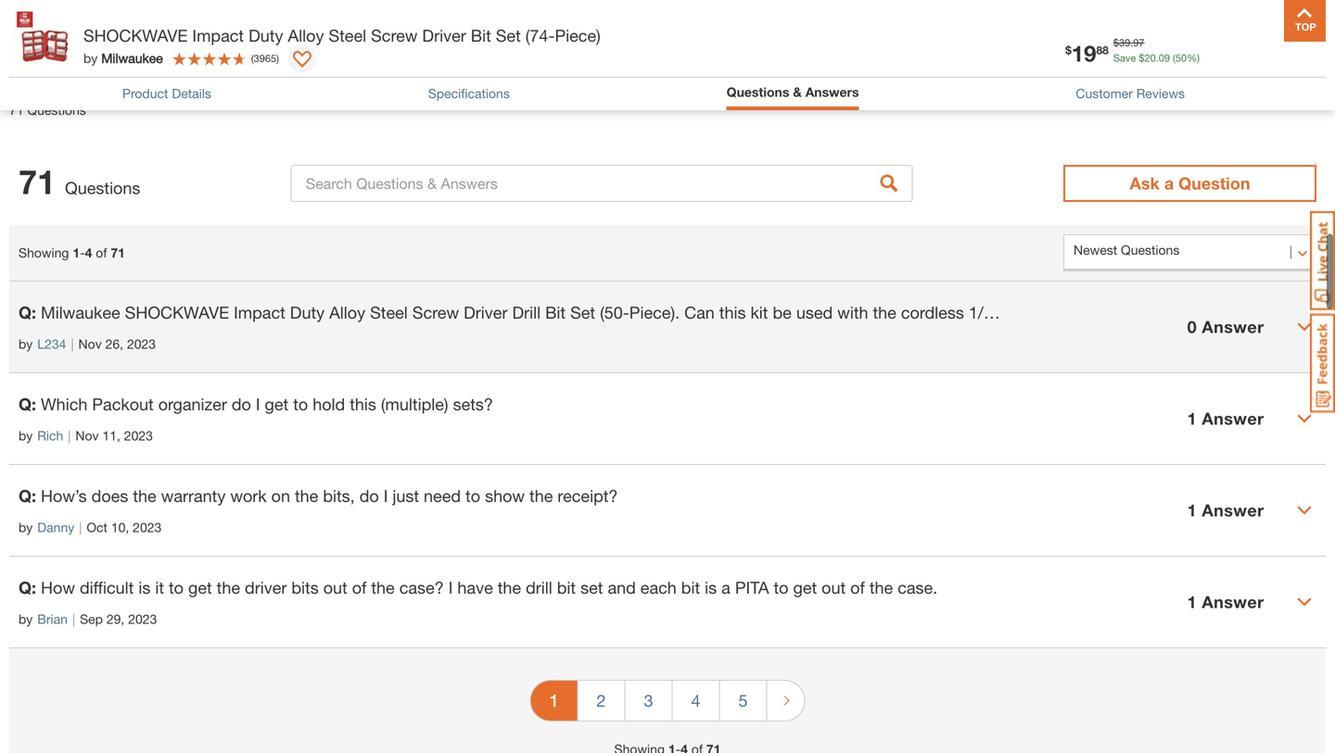 Task type: vqa. For each thing, say whether or not it's contained in the screenshot.
Which
yes



Task type: describe. For each thing, give the bounding box(es) containing it.
drill
[[526, 578, 552, 598]]

by rich | nov 11, 2023
[[19, 429, 153, 444]]

milwaukee for milwaukee shockwave impact duty alloy steel screw driver drill bit set (50-piece). can this kit be used with the cordless 1/4" hex screwdriver tool
[[41, 303, 120, 323]]

the left driver
[[217, 578, 240, 598]]

20
[[1145, 52, 1156, 64]]

)
[[276, 52, 279, 64]]

reviews
[[1137, 86, 1185, 101]]

0 horizontal spatial 4
[[85, 245, 92, 261]]

improve
[[94, 20, 141, 36]]

q: for q: which packout organizer do i get to hold this (multiple) sets?
[[19, 395, 36, 415]]

97
[[1133, 37, 1145, 49]]

questions & answers 71 questions
[[9, 73, 180, 118]]

piece).
[[629, 303, 680, 323]]

feedback link image
[[1310, 313, 1335, 414]]

driver
[[245, 578, 287, 598]]

0 answer
[[1188, 317, 1264, 337]]

ask
[[1130, 174, 1160, 193]]

questions inside 71 questions
[[65, 178, 140, 198]]

50
[[1176, 52, 1187, 64]]

0 vertical spatial shockwave
[[83, 26, 188, 45]]

our
[[144, 20, 163, 36]]

| for how's
[[79, 520, 82, 536]]

1 vertical spatial this
[[350, 395, 376, 415]]

88
[[1097, 44, 1109, 57]]

each
[[641, 578, 677, 598]]

be
[[773, 303, 792, 323]]

question
[[1179, 174, 1251, 193]]

2 bit from the left
[[681, 578, 700, 598]]

71 questions
[[19, 162, 140, 202]]

2 horizontal spatial $
[[1139, 52, 1145, 64]]

bit inside questions element
[[545, 303, 566, 323]]

3
[[644, 691, 653, 711]]

hold
[[313, 395, 345, 415]]

| for how
[[72, 612, 75, 627]]

rich
[[37, 429, 63, 444]]

oct
[[87, 520, 108, 536]]

caret image for q: which packout organizer do i get to hold this (multiple) sets?
[[1297, 412, 1312, 427]]

showing 1 - 4 of 71
[[19, 245, 125, 261]]

1 answer for receipt?
[[1188, 501, 1264, 521]]

drill
[[512, 303, 541, 323]]

the left case.
[[870, 578, 893, 598]]

by l234 | nov 26, 2023
[[19, 337, 156, 352]]

q: for q: how's does the warranty work on the bits, do i just need to show the receipt?
[[19, 486, 36, 506]]

questions & answers
[[727, 84, 859, 100]]

danny
[[37, 520, 74, 536]]

get for to
[[188, 578, 212, 598]]

l234 button
[[37, 335, 66, 354]]

& for questions & answers 71 questions
[[95, 73, 106, 93]]

how can we improve our product information? provide feedback.
[[19, 20, 397, 36]]

by for how
[[19, 612, 33, 627]]

customer reviews
[[1076, 86, 1185, 101]]

( 3965 )
[[251, 52, 279, 64]]

the right the with
[[873, 303, 897, 323]]

product
[[122, 86, 168, 101]]

sep
[[80, 612, 103, 627]]

duty inside questions element
[[290, 303, 325, 323]]

used
[[796, 303, 833, 323]]

show
[[485, 486, 525, 506]]

29,
[[107, 612, 125, 627]]

caret image for q: how difficult is it to get the driver bits out of the case?  i have the drill bit set and each bit is a pita to get out of the case.
[[1297, 595, 1312, 610]]

1 horizontal spatial 4
[[691, 691, 701, 711]]

by for which
[[19, 429, 33, 444]]

feedback.
[[340, 20, 397, 36]]

with
[[838, 303, 868, 323]]

2 horizontal spatial of
[[851, 578, 865, 598]]

1 for how difficult is it to get the driver bits out of the case?  i have the drill bit set and each bit is a pita to get out of the case.
[[1188, 593, 1197, 613]]

0 vertical spatial how
[[19, 20, 45, 36]]

09
[[1159, 52, 1170, 64]]

q: which packout organizer do i get to hold this (multiple) sets?
[[19, 395, 493, 415]]

(74-
[[526, 26, 555, 45]]

get for i
[[265, 395, 289, 415]]

just
[[393, 486, 419, 506]]

organizer
[[158, 395, 227, 415]]

71 inside the questions & answers 71 questions
[[9, 103, 24, 118]]

q: milwaukee shockwave impact duty alloy steel screw driver drill bit set (50-piece). can this kit be used with the cordless 1/4" hex screwdriver tool
[[19, 303, 1155, 323]]

which
[[41, 395, 88, 415]]

to right pita
[[774, 578, 789, 598]]

1 vertical spatial 71
[[19, 162, 56, 202]]

& for questions & answers
[[793, 84, 802, 100]]

| for milwaukee
[[71, 337, 74, 352]]

l234
[[37, 337, 66, 352]]

on
[[271, 486, 290, 506]]

2023 for difficult
[[128, 612, 157, 627]]

rich button
[[37, 427, 63, 446]]

2
[[597, 691, 606, 711]]

1 horizontal spatial of
[[352, 578, 367, 598]]

1 1 answer from the top
[[1188, 409, 1264, 429]]

39
[[1119, 37, 1131, 49]]

packout
[[92, 395, 154, 415]]

case.
[[898, 578, 938, 598]]

how inside questions element
[[41, 578, 75, 598]]

3965
[[254, 52, 276, 64]]

(multiple)
[[381, 395, 448, 415]]

Search Questions & Answers text field
[[291, 165, 913, 202]]

ask a question button
[[1064, 165, 1317, 202]]

q: for q: how difficult is it to get the driver bits out of the case?  i have the drill bit set and each bit is a pita to get out of the case.
[[19, 578, 36, 598]]

the right show
[[530, 486, 553, 506]]

piece)
[[555, 26, 601, 45]]

q: how difficult is it to get the driver bits out of the case?  i have the drill bit set and each bit is a pita to get out of the case.
[[19, 578, 938, 598]]

to right it
[[169, 578, 184, 598]]

0 vertical spatial screw
[[371, 26, 418, 45]]

answer for milwaukee shockwave impact duty alloy steel screw driver drill bit set (50-piece). can this kit be used with the cordless 1/4" hex screwdriver tool
[[1202, 317, 1264, 337]]

answer for how's does the warranty work on the bits, do i just need to show the receipt?
[[1202, 501, 1264, 521]]

tool
[[1127, 303, 1155, 323]]

impact inside questions element
[[234, 303, 285, 323]]

warranty
[[161, 486, 226, 506]]

5 link
[[720, 682, 767, 722]]

0 horizontal spatial of
[[96, 245, 107, 261]]

product details
[[122, 86, 211, 101]]

sets?
[[453, 395, 493, 415]]

by for how's
[[19, 520, 33, 536]]

difficult
[[80, 578, 134, 598]]

the right on
[[295, 486, 318, 506]]

cordless
[[901, 303, 964, 323]]

shockwave inside questions element
[[125, 303, 229, 323]]

specifications
[[428, 86, 510, 101]]

-
[[80, 245, 85, 261]]

0 horizontal spatial duty
[[249, 26, 283, 45]]

save
[[1114, 52, 1136, 64]]

2 vertical spatial 71
[[111, 245, 125, 261]]

1 horizontal spatial $
[[1114, 37, 1119, 49]]

how's
[[41, 486, 87, 506]]

by danny | oct 10, 2023
[[19, 520, 162, 536]]

1 is from the left
[[138, 578, 151, 598]]

milwaukee for milwaukee
[[101, 51, 163, 66]]

to left hold
[[293, 395, 308, 415]]

nov for which
[[76, 429, 99, 444]]

0 horizontal spatial $
[[1066, 44, 1072, 57]]



Task type: locate. For each thing, give the bounding box(es) containing it.
set left (50-
[[570, 303, 595, 323]]

caret image
[[1297, 412, 1312, 427], [1297, 595, 1312, 610]]

2023 for shockwave
[[127, 337, 156, 352]]

of
[[96, 245, 107, 261], [352, 578, 367, 598], [851, 578, 865, 598]]

0 vertical spatial i
[[256, 395, 260, 415]]

.
[[1131, 37, 1133, 49], [1156, 52, 1159, 64]]

0 horizontal spatial alloy
[[288, 26, 324, 45]]

2 caret image from the top
[[1297, 595, 1312, 610]]

this left kit
[[719, 303, 746, 323]]

| left sep
[[72, 612, 75, 627]]

1 horizontal spatial .
[[1156, 52, 1159, 64]]

answers for questions & answers
[[806, 84, 859, 100]]

2023 right 11,
[[124, 429, 153, 444]]

1 ( from the left
[[1173, 52, 1176, 64]]

top button
[[1284, 0, 1326, 42]]

brian
[[37, 612, 68, 627]]

0 vertical spatial 71
[[9, 103, 24, 118]]

1 vertical spatial do
[[360, 486, 379, 506]]

nov left 26,
[[78, 337, 102, 352]]

can
[[49, 20, 70, 36]]

caret image for 0 answer
[[1297, 320, 1312, 335]]

0 horizontal spatial this
[[350, 395, 376, 415]]

1 vertical spatial shockwave
[[125, 303, 229, 323]]

$ left 88
[[1066, 44, 1072, 57]]

0 vertical spatial 4
[[85, 245, 92, 261]]

0 vertical spatial steel
[[329, 26, 366, 45]]

2023 for packout
[[124, 429, 153, 444]]

2 out from the left
[[822, 578, 846, 598]]

2023 right 10,
[[133, 520, 162, 536]]

0 vertical spatial duty
[[249, 26, 283, 45]]

71 right the -
[[111, 245, 125, 261]]

0 horizontal spatial a
[[722, 578, 731, 598]]

0 horizontal spatial get
[[188, 578, 212, 598]]

$ 19 88 $ 39 . 97 save $ 20 . 09 ( 50 %)
[[1066, 37, 1200, 66]]

answer for how difficult is it to get the driver bits out of the case?  i have the drill bit set and each bit is a pita to get out of the case.
[[1202, 593, 1264, 613]]

product details button
[[122, 84, 211, 103], [122, 84, 211, 103]]

26,
[[105, 337, 123, 352]]

and
[[608, 578, 636, 598]]

nov for milwaukee
[[78, 337, 102, 352]]

0 horizontal spatial steel
[[329, 26, 366, 45]]

0 vertical spatial driver
[[422, 26, 466, 45]]

q:
[[19, 303, 36, 323], [19, 395, 36, 415], [19, 486, 36, 506], [19, 578, 36, 598]]

1 answer for the
[[1188, 593, 1264, 613]]

duty
[[249, 26, 283, 45], [290, 303, 325, 323]]

get right pita
[[793, 578, 817, 598]]

0 vertical spatial alloy
[[288, 26, 324, 45]]

i
[[256, 395, 260, 415], [384, 486, 388, 506], [449, 578, 453, 598]]

work
[[230, 486, 267, 506]]

1 vertical spatial driver
[[464, 303, 508, 323]]

of left case.
[[851, 578, 865, 598]]

0 horizontal spatial i
[[256, 395, 260, 415]]

bit right drill
[[545, 303, 566, 323]]

0 vertical spatial bit
[[471, 26, 491, 45]]

out right bits
[[323, 578, 348, 598]]

1 answer
[[1188, 409, 1264, 429], [1188, 501, 1264, 521], [1188, 593, 1264, 613]]

details
[[172, 86, 211, 101]]

1 horizontal spatial (
[[1173, 52, 1176, 64]]

information?
[[216, 20, 288, 36]]

1 horizontal spatial out
[[822, 578, 846, 598]]

1 vertical spatial steel
[[370, 303, 408, 323]]

can
[[684, 303, 715, 323]]

by brian | sep 29, 2023
[[19, 612, 157, 627]]

1 horizontal spatial set
[[570, 303, 595, 323]]

1 horizontal spatial this
[[719, 303, 746, 323]]

showing
[[19, 245, 69, 261]]

of right the -
[[96, 245, 107, 261]]

( inside $ 19 88 $ 39 . 97 save $ 20 . 09 ( 50 %)
[[1173, 52, 1176, 64]]

& inside the questions & answers 71 questions
[[95, 73, 106, 93]]

3 answer from the top
[[1202, 501, 1264, 521]]

2 q: from the top
[[19, 395, 36, 415]]

screwdriver
[[1036, 303, 1123, 323]]

2023 for does
[[133, 520, 162, 536]]

4 link
[[673, 682, 719, 722]]

set left (74-
[[496, 26, 521, 45]]

screw inside questions element
[[412, 303, 459, 323]]

by
[[83, 51, 98, 66], [19, 337, 33, 352], [19, 429, 33, 444], [19, 520, 33, 536], [19, 612, 33, 627]]

1 vertical spatial how
[[41, 578, 75, 598]]

alloy
[[288, 26, 324, 45], [329, 303, 366, 323]]

0 horizontal spatial .
[[1131, 37, 1133, 49]]

2 ( from the left
[[251, 52, 254, 64]]

milwaukee inside questions element
[[41, 303, 120, 323]]

0 vertical spatial do
[[232, 395, 251, 415]]

3 1 answer from the top
[[1188, 593, 1264, 613]]

0 vertical spatial 1 answer
[[1188, 409, 1264, 429]]

bit right each
[[681, 578, 700, 598]]

0 horizontal spatial answers
[[111, 73, 180, 93]]

bit left set
[[557, 578, 576, 598]]

0 vertical spatial milwaukee
[[101, 51, 163, 66]]

1 horizontal spatial i
[[384, 486, 388, 506]]

receipt?
[[558, 486, 618, 506]]

1 answer from the top
[[1202, 317, 1264, 337]]

1 vertical spatial 4
[[691, 691, 701, 711]]

1 horizontal spatial is
[[705, 578, 717, 598]]

by for milwaukee
[[19, 337, 33, 352]]

4 q: from the top
[[19, 578, 36, 598]]

4 right showing
[[85, 245, 92, 261]]

it
[[155, 578, 164, 598]]

brian button
[[37, 610, 68, 630]]

screw
[[371, 26, 418, 45], [412, 303, 459, 323]]

1 horizontal spatial answers
[[806, 84, 859, 100]]

1 vertical spatial 1 answer
[[1188, 501, 1264, 521]]

( left )
[[251, 52, 254, 64]]

driver left drill
[[464, 303, 508, 323]]

2 link
[[578, 682, 625, 722]]

a left pita
[[722, 578, 731, 598]]

$ down 97 at the top right of page
[[1139, 52, 1145, 64]]

1 vertical spatial bit
[[545, 303, 566, 323]]

0 vertical spatial impact
[[192, 26, 244, 45]]

answers for questions & answers 71 questions
[[111, 73, 180, 93]]

1 for which packout organizer do i get to hold this (multiple) sets?
[[1188, 409, 1197, 429]]

$ right 88
[[1114, 37, 1119, 49]]

1 horizontal spatial &
[[793, 84, 802, 100]]

0 horizontal spatial bit
[[557, 578, 576, 598]]

is left it
[[138, 578, 151, 598]]

1 vertical spatial screw
[[412, 303, 459, 323]]

1 vertical spatial impact
[[234, 303, 285, 323]]

11,
[[102, 429, 120, 444]]

milwaukee
[[101, 51, 163, 66], [41, 303, 120, 323]]

2 vertical spatial 1 answer
[[1188, 593, 1264, 613]]

1 horizontal spatial duty
[[290, 303, 325, 323]]

the left "drill"
[[498, 578, 521, 598]]

ask a question
[[1130, 174, 1251, 193]]

set inside questions element
[[570, 303, 595, 323]]

1/4"
[[969, 303, 1000, 323]]

the
[[873, 303, 897, 323], [133, 486, 156, 506], [295, 486, 318, 506], [530, 486, 553, 506], [217, 578, 240, 598], [371, 578, 395, 598], [498, 578, 521, 598], [870, 578, 893, 598]]

bit up specifications
[[471, 26, 491, 45]]

| left oct
[[79, 520, 82, 536]]

live chat image
[[1310, 211, 1335, 311]]

1 vertical spatial nov
[[76, 429, 99, 444]]

i left have
[[449, 578, 453, 598]]

how up brian
[[41, 578, 75, 598]]

driver inside questions element
[[464, 303, 508, 323]]

milwaukee down improve
[[101, 51, 163, 66]]

answers inside the questions & answers 71 questions
[[111, 73, 180, 93]]

specifications button
[[428, 84, 510, 103], [428, 84, 510, 103]]

provide
[[292, 20, 336, 36]]

0 vertical spatial .
[[1131, 37, 1133, 49]]

| right the rich
[[68, 429, 71, 444]]

0 horizontal spatial is
[[138, 578, 151, 598]]

1 for how's does the warranty work on the bits, do i just need to show the receipt?
[[1188, 501, 1197, 521]]

( right 09
[[1173, 52, 1176, 64]]

by left l234
[[19, 337, 33, 352]]

0 horizontal spatial &
[[95, 73, 106, 93]]

alloy inside questions element
[[329, 303, 366, 323]]

how left can
[[19, 20, 45, 36]]

we
[[74, 20, 90, 36]]

19
[[1072, 40, 1097, 66]]

3 link
[[626, 682, 672, 722]]

| right l234
[[71, 337, 74, 352]]

0 vertical spatial nov
[[78, 337, 102, 352]]

this
[[719, 303, 746, 323], [350, 395, 376, 415]]

by left danny
[[19, 520, 33, 536]]

1 horizontal spatial bit
[[545, 303, 566, 323]]

71 up showing
[[19, 162, 56, 202]]

do
[[232, 395, 251, 415], [360, 486, 379, 506]]

1 vertical spatial .
[[1156, 52, 1159, 64]]

q: down showing
[[19, 303, 36, 323]]

1 vertical spatial i
[[384, 486, 388, 506]]

to
[[293, 395, 308, 415], [466, 486, 480, 506], [169, 578, 184, 598], [774, 578, 789, 598]]

of right bits
[[352, 578, 367, 598]]

1 vertical spatial caret image
[[1297, 595, 1312, 610]]

1 q: from the top
[[19, 303, 36, 323]]

product image image
[[14, 9, 74, 70]]

3 q: from the top
[[19, 486, 36, 506]]

by left brian
[[19, 612, 33, 627]]

get left hold
[[265, 395, 289, 415]]

i left just on the left of the page
[[384, 486, 388, 506]]

0 vertical spatial this
[[719, 303, 746, 323]]

2023 right 29,
[[128, 612, 157, 627]]

71 down product image
[[9, 103, 24, 118]]

navigation containing 2
[[530, 668, 805, 741]]

set
[[581, 578, 603, 598]]

0 vertical spatial caret image
[[1297, 412, 1312, 427]]

does
[[91, 486, 128, 506]]

this right hold
[[350, 395, 376, 415]]

answer for which packout organizer do i get to hold this (multiple) sets?
[[1202, 409, 1264, 429]]

steel
[[329, 26, 366, 45], [370, 303, 408, 323]]

2 1 answer from the top
[[1188, 501, 1264, 521]]

1 vertical spatial set
[[570, 303, 595, 323]]

a inside ask a question button
[[1165, 174, 1174, 193]]

0
[[1188, 317, 1197, 337]]

the right does at the left bottom of page
[[133, 486, 156, 506]]

0 horizontal spatial bit
[[471, 26, 491, 45]]

out
[[323, 578, 348, 598], [822, 578, 846, 598]]

shockwave
[[83, 26, 188, 45], [125, 303, 229, 323]]

1 horizontal spatial get
[[265, 395, 289, 415]]

a
[[1165, 174, 1174, 193], [722, 578, 731, 598]]

1 vertical spatial alloy
[[329, 303, 366, 323]]

4 left 5
[[691, 691, 701, 711]]

do right bits,
[[360, 486, 379, 506]]

by left the rich
[[19, 429, 33, 444]]

%)
[[1187, 52, 1200, 64]]

0 vertical spatial a
[[1165, 174, 1174, 193]]

2 horizontal spatial i
[[449, 578, 453, 598]]

. left 50
[[1156, 52, 1159, 64]]

2 answer from the top
[[1202, 409, 1264, 429]]

set
[[496, 26, 521, 45], [570, 303, 595, 323]]

| for which
[[68, 429, 71, 444]]

do right organizer
[[232, 395, 251, 415]]

screw left drill
[[412, 303, 459, 323]]

steel inside questions element
[[370, 303, 408, 323]]

answers
[[111, 73, 180, 93], [806, 84, 859, 100]]

how
[[19, 20, 45, 36], [41, 578, 75, 598]]

get right it
[[188, 578, 212, 598]]

2 is from the left
[[705, 578, 717, 598]]

1 horizontal spatial do
[[360, 486, 379, 506]]

71
[[9, 103, 24, 118], [19, 162, 56, 202], [111, 245, 125, 261]]

1
[[73, 245, 80, 261], [1188, 409, 1197, 429], [1188, 501, 1197, 521], [1188, 593, 1197, 613]]

. up save
[[1131, 37, 1133, 49]]

&
[[95, 73, 106, 93], [793, 84, 802, 100]]

5
[[739, 691, 748, 711]]

caret image
[[1297, 320, 1312, 335], [1297, 504, 1312, 518]]

1 horizontal spatial steel
[[370, 303, 408, 323]]

a inside questions element
[[722, 578, 731, 598]]

0 horizontal spatial out
[[323, 578, 348, 598]]

to right need
[[466, 486, 480, 506]]

(50-
[[600, 303, 629, 323]]

0 vertical spatial set
[[496, 26, 521, 45]]

2 horizontal spatial get
[[793, 578, 817, 598]]

caret image for 1 answer
[[1297, 504, 1312, 518]]

questions element
[[9, 281, 1326, 649]]

kit
[[751, 303, 768, 323]]

need
[[424, 486, 461, 506]]

1 vertical spatial duty
[[290, 303, 325, 323]]

2023 right 26,
[[127, 337, 156, 352]]

1 horizontal spatial bit
[[681, 578, 700, 598]]

bits
[[292, 578, 319, 598]]

1 vertical spatial caret image
[[1297, 504, 1312, 518]]

1 horizontal spatial alloy
[[329, 303, 366, 323]]

a right ask
[[1165, 174, 1174, 193]]

1 caret image from the top
[[1297, 320, 1312, 335]]

1 vertical spatial a
[[722, 578, 731, 598]]

4 answer from the top
[[1202, 593, 1264, 613]]

screw right provide
[[371, 26, 418, 45]]

milwaukee up by l234 | nov 26, 2023 on the left top of the page
[[41, 303, 120, 323]]

i right organizer
[[256, 395, 260, 415]]

0 horizontal spatial do
[[232, 395, 251, 415]]

q: up by brian | sep 29, 2023
[[19, 578, 36, 598]]

have
[[458, 578, 493, 598]]

navigation
[[530, 668, 805, 741]]

product
[[167, 20, 212, 36]]

1 out from the left
[[323, 578, 348, 598]]

is left pita
[[705, 578, 717, 598]]

0 horizontal spatial (
[[251, 52, 254, 64]]

shockwave impact duty alloy steel screw driver bit set (74-piece)
[[83, 26, 601, 45]]

the left case? on the left bottom
[[371, 578, 395, 598]]

out right pita
[[822, 578, 846, 598]]

q: how's does the warranty work on the bits, do i just need to show the receipt?
[[19, 486, 618, 506]]

1 bit from the left
[[557, 578, 576, 598]]

1 caret image from the top
[[1297, 412, 1312, 427]]

by down we
[[83, 51, 98, 66]]

q: left how's at the left
[[19, 486, 36, 506]]

get
[[265, 395, 289, 415], [188, 578, 212, 598], [793, 578, 817, 598]]

1 vertical spatial milwaukee
[[41, 303, 120, 323]]

0 vertical spatial caret image
[[1297, 320, 1312, 335]]

1 horizontal spatial a
[[1165, 174, 1174, 193]]

|
[[71, 337, 74, 352], [68, 429, 71, 444], [79, 520, 82, 536], [72, 612, 75, 627]]

display image
[[293, 51, 312, 70]]

nov left 11,
[[76, 429, 99, 444]]

driver up specifications
[[422, 26, 466, 45]]

2 vertical spatial i
[[449, 578, 453, 598]]

q: for q: milwaukee shockwave impact duty alloy steel screw driver drill bit set (50-piece). can this kit be used with the cordless 1/4" hex screwdriver tool
[[19, 303, 36, 323]]

2 caret image from the top
[[1297, 504, 1312, 518]]

q: left which
[[19, 395, 36, 415]]

0 horizontal spatial set
[[496, 26, 521, 45]]

bits,
[[323, 486, 355, 506]]



